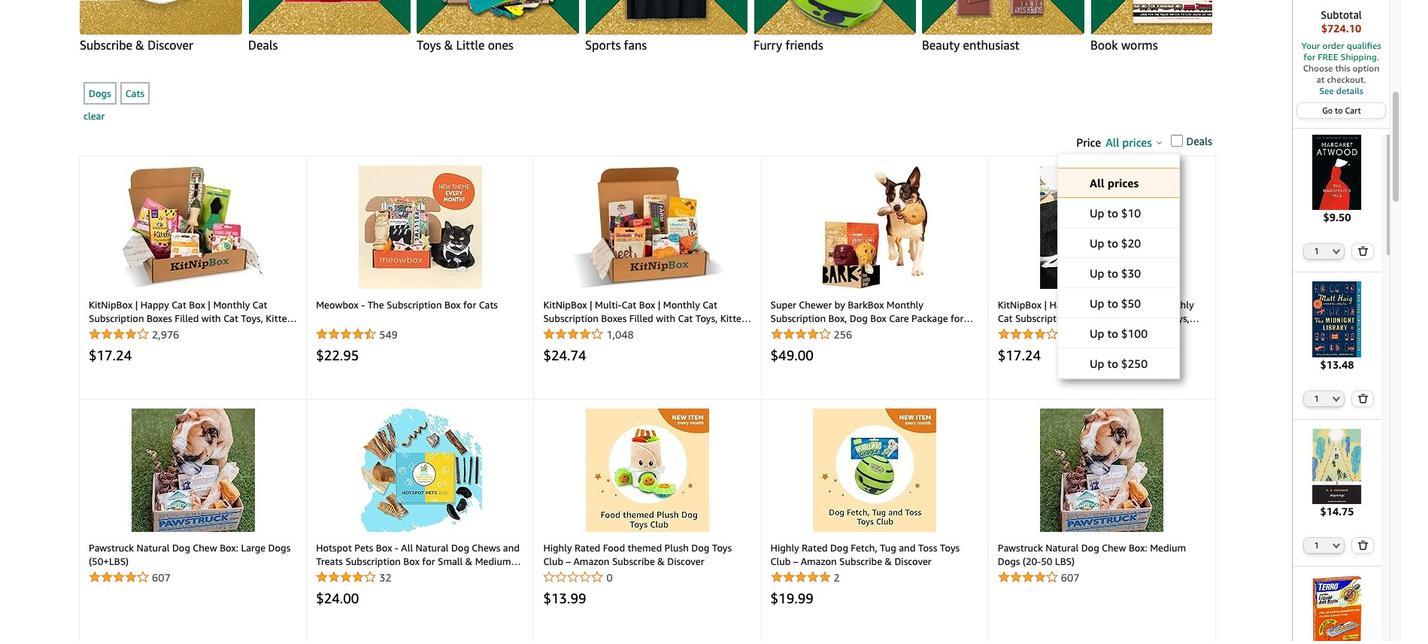Task type: locate. For each thing, give the bounding box(es) containing it.
- inside hotspot pets box - all natural dog chews and treats subscription box for small & medium dogs and light chewers
[[395, 542, 399, 554]]

subscribe & discover
[[80, 38, 193, 53]]

subscribe up the dogs button
[[80, 38, 132, 53]]

2 horizontal spatial natural
[[1046, 542, 1079, 554]]

box: for large
[[220, 542, 239, 554]]

0 horizontal spatial with
[[201, 313, 221, 325]]

up
[[1090, 206, 1105, 220], [1090, 236, 1105, 250], [1090, 266, 1105, 280], [1090, 296, 1105, 310], [1090, 327, 1105, 340], [1090, 357, 1105, 370]]

subscribe & discover link
[[80, 0, 242, 53]]

amazon
[[574, 556, 610, 568], [801, 556, 837, 568]]

checkbox image
[[1171, 135, 1183, 147]]

subscription inside hotspot pets box - all natural dog chews and treats subscription box for small & medium dogs and light chewers
[[346, 556, 401, 568]]

delete image up terro t300b liquid ant killer, 12 bait stations image
[[1358, 540, 1369, 550]]

filled inside kitnipbox | multi-cat box | monthly cat subscription boxes filled with cat toys, kitten toys, north american grown catnip toys, and cat treats
[[629, 313, 654, 325]]

american
[[142, 326, 184, 338], [597, 326, 639, 338], [1081, 326, 1123, 338]]

1 vertical spatial dropdown image
[[1333, 542, 1341, 548]]

0 horizontal spatial highly
[[543, 542, 572, 554]]

- up chewers
[[395, 542, 399, 554]]

1,048
[[607, 328, 634, 341]]

catnip right 2,976
[[218, 326, 247, 338]]

subscription inside kitnipbox | happy cat dietary box | monthly cat subscription boxes filled with cat toys, kitten toys, north american grown catnip toys, and cat treats
[[1016, 313, 1071, 325]]

0 horizontal spatial subscribe
[[80, 38, 132, 53]]

1 horizontal spatial 607
[[1061, 571, 1080, 584]]

natural
[[137, 542, 170, 554], [416, 542, 449, 554], [1046, 542, 1079, 554]]

1 up from the top
[[1090, 206, 1105, 220]]

1 delete image from the top
[[1358, 246, 1369, 256]]

1 horizontal spatial amazon
[[801, 556, 837, 568]]

1 horizontal spatial happy
[[1050, 299, 1079, 311]]

dog
[[850, 313, 868, 325], [900, 326, 919, 338], [172, 542, 190, 554], [451, 542, 469, 554], [692, 542, 710, 554], [831, 542, 849, 554], [1082, 542, 1100, 554]]

2 vertical spatial 1
[[1315, 540, 1320, 550]]

to
[[1336, 105, 1343, 115], [1108, 206, 1119, 220], [1108, 236, 1119, 250], [1108, 266, 1119, 280], [1108, 296, 1119, 310], [1108, 327, 1119, 340], [1108, 357, 1119, 370]]

north left up to $100
[[1053, 326, 1079, 338]]

pawstruck
[[89, 542, 134, 554], [998, 542, 1043, 554]]

north up $24.74 on the left of the page
[[568, 326, 594, 338]]

for inside hotspot pets box - all natural dog chews and treats subscription box for small & medium dogs and light chewers
[[422, 556, 435, 568]]

2 horizontal spatial american
[[1081, 326, 1123, 338]]

prices left popover image
[[1123, 135, 1152, 149]]

2 – from the left
[[794, 556, 798, 568]]

1 north from the left
[[114, 326, 140, 338]]

1 horizontal spatial $17.24
[[998, 347, 1041, 364]]

happy inside kitnipbox | happy cat dietary box | monthly cat subscription boxes filled with cat toys, kitten toys, north american grown catnip toys, and cat treats
[[1050, 299, 1079, 311]]

2 box: from the left
[[1129, 542, 1148, 554]]

$10
[[1122, 206, 1141, 220]]

2 horizontal spatial all
[[1106, 135, 1120, 149]]

3 american from the left
[[1081, 326, 1123, 338]]

catnip inside kitnipbox | happy cat dietary box | monthly cat subscription boxes filled with cat toys, kitten toys, north american grown catnip toys, and cat treats
[[1157, 326, 1186, 338]]

2 horizontal spatial with
[[1128, 313, 1148, 325]]

treats
[[106, 340, 133, 352], [561, 340, 588, 352], [1060, 340, 1087, 352], [316, 556, 343, 568]]

up left '$10'
[[1090, 206, 1105, 220]]

None submit
[[1353, 244, 1374, 259], [1353, 391, 1374, 406], [1353, 538, 1374, 553], [1353, 244, 1374, 259], [1353, 391, 1374, 406], [1353, 538, 1374, 553]]

kitnipbox inside kitnipbox | happy cat box | monthly cat subscription boxes filled with cat toys, kitten toys, north american grown catnip toys, and cat treats
[[89, 299, 133, 311]]

to left $250
[[1108, 357, 1119, 370]]

boxes down multi-
[[601, 313, 627, 325]]

0 vertical spatial cats
[[125, 87, 144, 99]]

0 horizontal spatial catnip
[[218, 326, 247, 338]]

highly up $13.99
[[543, 542, 572, 554]]

1 horizontal spatial north
[[568, 326, 594, 338]]

607 down lbs)
[[1061, 571, 1080, 584]]

medium
[[1150, 542, 1186, 554], [475, 556, 511, 568]]

aggressive
[[771, 326, 818, 338]]

1 horizontal spatial american
[[597, 326, 639, 338]]

3 kitnipbox from the left
[[998, 299, 1042, 311]]

pawstruck inside pawstruck natural dog chew box: medium dogs (20-50 lbs)
[[998, 542, 1043, 554]]

1 horizontal spatial cats
[[479, 299, 498, 311]]

north left 2,976
[[114, 326, 140, 338]]

1 607 from the left
[[152, 571, 171, 584]]

amazon up 2
[[801, 556, 837, 568]]

3 up from the top
[[1090, 266, 1105, 280]]

0 vertical spatial medium
[[1150, 542, 1186, 554]]

highly inside highly rated food themed plush dog toys club – amazon subscribe & discover
[[543, 542, 572, 554]]

549
[[379, 328, 398, 341]]

1 rated from the left
[[575, 542, 601, 554]]

chewers
[[386, 569, 423, 581]]

1 vertical spatial all
[[1090, 176, 1105, 190]]

1 | from the left
[[135, 299, 138, 311]]

1 horizontal spatial kitten
[[721, 313, 748, 325]]

1 vertical spatial medium
[[475, 556, 511, 568]]

2 horizontal spatial subscribe
[[840, 556, 883, 568]]

treats inside hotspot pets box - all natural dog chews and treats subscription box for small & medium dogs and light chewers
[[316, 556, 343, 568]]

1 chew from the left
[[193, 542, 217, 554]]

1 horizontal spatial club
[[771, 556, 791, 568]]

2 chew from the left
[[1102, 542, 1127, 554]]

2 monthly from the left
[[663, 299, 700, 311]]

dropdown image for $14.75
[[1333, 542, 1341, 548]]

3 grown from the left
[[1126, 326, 1155, 338]]

2 horizontal spatial grown
[[1126, 326, 1155, 338]]

catnip for $17.24
[[218, 326, 247, 338]]

0 horizontal spatial –
[[566, 556, 571, 568]]

toys right plush
[[712, 542, 732, 554]]

treats left 2,976
[[106, 340, 133, 352]]

2 horizontal spatial kitten
[[998, 326, 1025, 338]]

north inside kitnipbox | happy cat box | monthly cat subscription boxes filled with cat toys, kitten toys, north american grown catnip toys, and cat treats
[[114, 326, 140, 338]]

dogs inside pawstruck natural dog chew box: large dogs (50+lbs)
[[268, 542, 291, 554]]

1 horizontal spatial grown
[[641, 326, 670, 338]]

dogs up $24.00
[[316, 569, 338, 581]]

clear
[[84, 110, 105, 122]]

club
[[543, 556, 564, 568], [771, 556, 791, 568]]

0 horizontal spatial club
[[543, 556, 564, 568]]

happy inside kitnipbox | happy cat box | monthly cat subscription boxes filled with cat toys, kitten toys, north american grown catnip toys, and cat treats
[[140, 299, 169, 311]]

ones
[[488, 38, 514, 53]]

0 horizontal spatial large
[[241, 542, 266, 554]]

all prices up up to $10
[[1090, 176, 1139, 190]]

2 with from the left
[[656, 313, 676, 325]]

4 up from the top
[[1090, 296, 1105, 310]]

deals inside list
[[248, 38, 278, 53]]

north
[[114, 326, 140, 338], [568, 326, 594, 338], [1053, 326, 1079, 338]]

3 boxes from the left
[[1073, 313, 1099, 325]]

6 up from the top
[[1090, 357, 1105, 370]]

2 horizontal spatial kitnipbox
[[998, 299, 1042, 311]]

prices up up to $10
[[1108, 176, 1139, 190]]

subscribe down fetch,
[[840, 556, 883, 568]]

discover down "toss" at the right bottom
[[895, 556, 932, 568]]

& down plush
[[658, 556, 665, 568]]

treats down the hotspot at the left of page
[[316, 556, 343, 568]]

kitten for $24.74
[[721, 313, 748, 325]]

2 highly from the left
[[771, 542, 800, 554]]

club up $13.99
[[543, 556, 564, 568]]

to right go
[[1336, 105, 1343, 115]]

natural inside pawstruck natural dog chew box: large dogs (50+lbs)
[[137, 542, 170, 554]]

up left $20
[[1090, 236, 1105, 250]]

& down tug
[[885, 556, 892, 568]]

amazon inside highly rated food themed plush dog toys club – amazon subscribe & discover
[[574, 556, 610, 568]]

up for up to $50
[[1090, 296, 1105, 310]]

kitten inside kitnipbox | happy cat dietary box | monthly cat subscription boxes filled with cat toys, kitten toys, north american grown catnip toys, and cat treats
[[998, 326, 1025, 338]]

up for up to $20
[[1090, 236, 1105, 250]]

up for up to $250
[[1090, 357, 1105, 370]]

toys left little
[[417, 38, 441, 53]]

2 amazon from the left
[[801, 556, 837, 568]]

0 vertical spatial deals
[[248, 38, 278, 53]]

rated inside the highly rated dog fetch, tug and toss toys club – amazon subscribe & discover
[[802, 542, 828, 554]]

1 horizontal spatial deals
[[1187, 135, 1213, 148]]

0 horizontal spatial pawstruck
[[89, 542, 134, 554]]

cats inside button
[[125, 87, 144, 99]]

natural inside pawstruck natural dog chew box: medium dogs (20-50 lbs)
[[1046, 542, 1079, 554]]

all prices
[[1106, 135, 1152, 149], [1090, 176, 1139, 190]]

1 horizontal spatial -
[[395, 542, 399, 554]]

all prices left popover image
[[1106, 135, 1152, 149]]

2 happy from the left
[[1050, 299, 1079, 311]]

2 grown from the left
[[641, 326, 670, 338]]

0 vertical spatial 1
[[1315, 246, 1320, 256]]

5 up from the top
[[1090, 327, 1105, 340]]

1 horizontal spatial with
[[656, 313, 676, 325]]

large
[[946, 326, 971, 338], [241, 542, 266, 554]]

-
[[361, 299, 365, 311], [395, 542, 399, 554]]

1 – from the left
[[566, 556, 571, 568]]

boxes down dietary at top
[[1073, 313, 1099, 325]]

3 natural from the left
[[1046, 542, 1079, 554]]

happy up 2,976
[[140, 299, 169, 311]]

all up up to $10
[[1090, 176, 1105, 190]]

club inside highly rated food themed plush dog toys club – amazon subscribe & discover
[[543, 556, 564, 568]]

0 horizontal spatial -
[[361, 299, 365, 311]]

1 up the midnight library: a gma book club pick (a novel) image at the right of page
[[1315, 246, 1320, 256]]

all right price
[[1106, 135, 1120, 149]]

furry friends
[[754, 38, 824, 53]]

1 horizontal spatial natural
[[416, 542, 449, 554]]

to left $100
[[1108, 327, 1119, 340]]

0 vertical spatial all
[[1106, 135, 1120, 149]]

to left $50
[[1108, 296, 1119, 310]]

–
[[566, 556, 571, 568], [794, 556, 798, 568]]

2 horizontal spatial catnip
[[1157, 326, 1186, 338]]

large inside pawstruck natural dog chew box: large dogs (50+lbs)
[[241, 542, 266, 554]]

filled up 1,048
[[629, 313, 654, 325]]

dropdown image
[[1333, 395, 1341, 401]]

0 horizontal spatial kitnipbox
[[89, 299, 133, 311]]

dropdown image down the $9.50
[[1333, 248, 1341, 255]]

treats inside kitnipbox | happy cat box | monthly cat subscription boxes filled with cat toys, kitten toys, north american grown catnip toys, and cat treats
[[106, 340, 133, 352]]

to for $50
[[1108, 296, 1119, 310]]

amazon up 0
[[574, 556, 610, 568]]

toys inside highly rated food themed plush dog toys club – amazon subscribe & discover
[[712, 542, 732, 554]]

607 down pawstruck natural dog chew box: large dogs (50+lbs)
[[152, 571, 171, 584]]

0 horizontal spatial filled
[[175, 313, 199, 325]]

1 horizontal spatial chew
[[1102, 542, 1127, 554]]

box: inside pawstruck natural dog chew box: medium dogs (20-50 lbs)
[[1129, 542, 1148, 554]]

happy left dietary at top
[[1050, 299, 1079, 311]]

for
[[1304, 51, 1316, 62], [463, 299, 476, 311], [951, 313, 964, 325], [422, 556, 435, 568]]

$17.24 for and
[[998, 347, 1041, 364]]

with inside kitnipbox | happy cat box | monthly cat subscription boxes filled with cat toys, kitten toys, north american grown catnip toys, and cat treats
[[201, 313, 221, 325]]

1 vertical spatial delete image
[[1358, 540, 1369, 550]]

highly for $13.99
[[543, 542, 572, 554]]

boxes inside kitnipbox | happy cat box | monthly cat subscription boxes filled with cat toys, kitten toys, north american grown catnip toys, and cat treats
[[147, 313, 172, 325]]

all up chewers
[[401, 542, 413, 554]]

1 horizontal spatial rated
[[802, 542, 828, 554]]

1 horizontal spatial kitnipbox
[[543, 299, 587, 311]]

2 kitnipbox from the left
[[543, 299, 587, 311]]

cart
[[1346, 105, 1362, 115]]

dropdown image for $9.50
[[1333, 248, 1341, 255]]

subscription inside super chewer by barkbox monthly subscription box, dog box care package for aggressive chewers, durable dog toys, large dogs (50lb+)
[[771, 313, 826, 325]]

0 horizontal spatial 607
[[152, 571, 171, 584]]

and inside kitnipbox | happy cat dietary box | monthly cat subscription boxes filled with cat toys, kitten toys, north american grown catnip toys, and cat treats
[[1023, 340, 1040, 352]]

1 vertical spatial large
[[241, 542, 266, 554]]

0 horizontal spatial cats
[[125, 87, 144, 99]]

grown down $50
[[1126, 326, 1155, 338]]

box inside kitnipbox | multi-cat box | monthly cat subscription boxes filled with cat toys, kitten toys, north american grown catnip toys, and cat treats
[[639, 299, 656, 311]]

dropdown image
[[1333, 248, 1341, 255], [1333, 542, 1341, 548]]

catnip inside kitnipbox | multi-cat box | monthly cat subscription boxes filled with cat toys, kitten toys, north american grown catnip toys, and cat treats
[[673, 326, 702, 338]]

dogs down aggressive
[[771, 340, 793, 352]]

607 for (20-
[[1061, 571, 1080, 584]]

2 horizontal spatial discover
[[895, 556, 932, 568]]

dietary
[[1098, 299, 1131, 311]]

all inside hotspot pets box - all natural dog chews and treats subscription box for small & medium dogs and light chewers
[[401, 542, 413, 554]]

natural for pawstruck natural dog chew box: medium dogs (20-50 lbs)
[[1046, 542, 1079, 554]]

1 horizontal spatial filled
[[629, 313, 654, 325]]

0 vertical spatial delete image
[[1358, 246, 1369, 256]]

up left $30
[[1090, 266, 1105, 280]]

delete image
[[1358, 246, 1369, 256], [1358, 540, 1369, 550]]

dogs inside hotspot pets box - all natural dog chews and treats subscription box for small & medium dogs and light chewers
[[316, 569, 338, 581]]

filled
[[175, 313, 199, 325], [629, 313, 654, 325], [1102, 313, 1126, 325]]

boxes up 2,976
[[147, 313, 172, 325]]

2 american from the left
[[597, 326, 639, 338]]

box
[[189, 299, 205, 311], [445, 299, 461, 311], [639, 299, 656, 311], [1133, 299, 1150, 311], [871, 313, 887, 325], [376, 542, 392, 554], [403, 556, 420, 568]]

to for cart
[[1336, 105, 1343, 115]]

2 horizontal spatial north
[[1053, 326, 1079, 338]]

north inside kitnipbox | happy cat dietary box | monthly cat subscription boxes filled with cat toys, kitten toys, north american grown catnip toys, and cat treats
[[1053, 326, 1079, 338]]

treats inside kitnipbox | happy cat dietary box | monthly cat subscription boxes filled with cat toys, kitten toys, north american grown catnip toys, and cat treats
[[1060, 340, 1087, 352]]

1 american from the left
[[142, 326, 184, 338]]

barkbox
[[848, 299, 884, 311]]

rated for $19.99
[[802, 542, 828, 554]]

2 rated from the left
[[802, 542, 828, 554]]

terro t300b liquid ant killer, 12 bait stations image
[[1300, 575, 1375, 641]]

treats left 1,048
[[561, 340, 588, 352]]

up for up to $10
[[1090, 206, 1105, 220]]

dogs left the hotspot at the left of page
[[268, 542, 291, 554]]

– up $13.99
[[566, 556, 571, 568]]

large inside super chewer by barkbox monthly subscription box, dog box care package for aggressive chewers, durable dog toys, large dogs (50lb+)
[[946, 326, 971, 338]]

and inside the highly rated dog fetch, tug and toss toys club – amazon subscribe & discover
[[899, 542, 916, 554]]

0 horizontal spatial deals
[[248, 38, 278, 53]]

& left little
[[444, 38, 453, 53]]

1 vertical spatial -
[[395, 542, 399, 554]]

grown for $24.74
[[641, 326, 670, 338]]

1 horizontal spatial toys
[[712, 542, 732, 554]]

1 pawstruck from the left
[[89, 542, 134, 554]]

1 horizontal spatial –
[[794, 556, 798, 568]]

prices
[[1123, 135, 1152, 149], [1108, 176, 1139, 190]]

2 catnip from the left
[[673, 326, 702, 338]]

0 horizontal spatial chew
[[193, 542, 217, 554]]

toys
[[417, 38, 441, 53], [712, 542, 732, 554], [940, 542, 960, 554]]

list
[[80, 0, 1402, 53]]

4 | from the left
[[658, 299, 661, 311]]

2 up from the top
[[1090, 236, 1105, 250]]

1 box: from the left
[[220, 542, 239, 554]]

1 horizontal spatial boxes
[[601, 313, 627, 325]]

1 for $9.50
[[1315, 246, 1320, 256]]

filled inside kitnipbox | happy cat box | monthly cat subscription boxes filled with cat toys, kitten toys, north american grown catnip toys, and cat treats
[[175, 313, 199, 325]]

1 horizontal spatial large
[[946, 326, 971, 338]]

1 with from the left
[[201, 313, 221, 325]]

pawstruck for (20-
[[998, 542, 1043, 554]]

1 grown from the left
[[187, 326, 216, 338]]

discover down plush
[[667, 556, 705, 568]]

2 607 from the left
[[1061, 571, 1080, 584]]

1 1 from the top
[[1315, 246, 1320, 256]]

1 horizontal spatial medium
[[1150, 542, 1186, 554]]

0 horizontal spatial toys
[[417, 38, 441, 53]]

american inside kitnipbox | multi-cat box | monthly cat subscription boxes filled with cat toys, kitten toys, north american grown catnip toys, and cat treats
[[597, 326, 639, 338]]

1 vertical spatial deals
[[1187, 135, 1213, 148]]

dogs up 'clear'
[[89, 87, 111, 99]]

1 vertical spatial prices
[[1108, 176, 1139, 190]]

2 north from the left
[[568, 326, 594, 338]]

rated inside highly rated food themed plush dog toys club – amazon subscribe & discover
[[575, 542, 601, 554]]

cats button
[[120, 82, 150, 105]]

1 vertical spatial cats
[[479, 299, 498, 311]]

filled for $17.24
[[175, 313, 199, 325]]

– up $19.99
[[794, 556, 798, 568]]

2 horizontal spatial filled
[[1102, 313, 1126, 325]]

grown inside kitnipbox | happy cat dietary box | monthly cat subscription boxes filled with cat toys, kitten toys, north american grown catnip toys, and cat treats
[[1126, 326, 1155, 338]]

1 for $13.48
[[1315, 393, 1320, 403]]

up down dietary at top
[[1090, 327, 1105, 340]]

1 $17.24 from the left
[[89, 347, 132, 364]]

box: inside pawstruck natural dog chew box: large dogs (50+lbs)
[[220, 542, 239, 554]]

2 horizontal spatial boxes
[[1073, 313, 1099, 325]]

607
[[152, 571, 171, 584], [1061, 571, 1080, 584]]

0 horizontal spatial box:
[[220, 542, 239, 554]]

3 monthly from the left
[[887, 299, 924, 311]]

0 vertical spatial large
[[946, 326, 971, 338]]

natural for pawstruck natural dog chew box: large dogs (50+lbs)
[[137, 542, 170, 554]]

american inside kitnipbox | happy cat box | monthly cat subscription boxes filled with cat toys, kitten toys, north american grown catnip toys, and cat treats
[[142, 326, 184, 338]]

kitten inside kitnipbox | multi-cat box | monthly cat subscription boxes filled with cat toys, kitten toys, north american grown catnip toys, and cat treats
[[721, 313, 748, 325]]

pawstruck inside pawstruck natural dog chew box: large dogs (50+lbs)
[[89, 542, 134, 554]]

3 1 from the top
[[1315, 540, 1320, 550]]

cat
[[172, 299, 187, 311], [253, 299, 268, 311], [622, 299, 637, 311], [703, 299, 718, 311], [1081, 299, 1096, 311], [224, 313, 238, 325], [678, 313, 693, 325], [998, 313, 1013, 325], [1150, 313, 1165, 325], [89, 340, 104, 352], [543, 340, 558, 352], [1042, 340, 1057, 352]]

0 horizontal spatial happy
[[140, 299, 169, 311]]

1 amazon from the left
[[574, 556, 610, 568]]

0 horizontal spatial $17.24
[[89, 347, 132, 364]]

filled up 2,976
[[175, 313, 199, 325]]

rated for $13.99
[[575, 542, 601, 554]]

toys right "toss" at the right bottom
[[940, 542, 960, 554]]

0 horizontal spatial american
[[142, 326, 184, 338]]

shipping.
[[1341, 51, 1380, 62]]

grown right 2,976
[[187, 326, 216, 338]]

subscribe inside list
[[80, 38, 132, 53]]

2 pawstruck from the left
[[998, 542, 1043, 554]]

1 up terro t300b liquid ant killer, 12 bait stations image
[[1315, 540, 1320, 550]]

super chewer by barkbox monthly subscription box, dog box care package for aggressive chewers, durable dog toys, large dogs (50lb+)
[[771, 299, 971, 352]]

box:
[[220, 542, 239, 554], [1129, 542, 1148, 554]]

2 natural from the left
[[416, 542, 449, 554]]

0 horizontal spatial natural
[[137, 542, 170, 554]]

3 filled from the left
[[1102, 313, 1126, 325]]

catnip inside kitnipbox | happy cat box | monthly cat subscription boxes filled with cat toys, kitten toys, north american grown catnip toys, and cat treats
[[218, 326, 247, 338]]

1 horizontal spatial pawstruck
[[998, 542, 1043, 554]]

grown inside kitnipbox | multi-cat box | monthly cat subscription boxes filled with cat toys, kitten toys, north american grown catnip toys, and cat treats
[[641, 326, 670, 338]]

&
[[136, 38, 144, 53], [444, 38, 453, 53], [465, 556, 473, 568], [658, 556, 665, 568], [885, 556, 892, 568]]

chews
[[472, 542, 501, 554]]

1 horizontal spatial discover
[[667, 556, 705, 568]]

3 north from the left
[[1053, 326, 1079, 338]]

go to cart link
[[1298, 103, 1386, 118]]

1 horizontal spatial box:
[[1129, 542, 1148, 554]]

filled down dietary at top
[[1102, 313, 1126, 325]]

up down up to $100
[[1090, 357, 1105, 370]]

1 horizontal spatial subscribe
[[612, 556, 655, 568]]

the midnight library: a gma book club pick (a novel) image
[[1300, 282, 1375, 357]]

up to $250
[[1090, 357, 1148, 370]]

with
[[201, 313, 221, 325], [656, 313, 676, 325], [1128, 313, 1148, 325]]

subscribe
[[80, 38, 132, 53], [612, 556, 655, 568], [840, 556, 883, 568]]

rated left food
[[575, 542, 601, 554]]

sports fans
[[585, 38, 647, 53]]

sports
[[585, 38, 621, 53]]

catnip right $100
[[1157, 326, 1186, 338]]

highly up $19.99
[[771, 542, 800, 554]]

medium inside hotspot pets box - all natural dog chews and treats subscription box for small & medium dogs and light chewers
[[475, 556, 511, 568]]

subscribe down themed
[[612, 556, 655, 568]]

2 horizontal spatial toys
[[940, 542, 960, 554]]

1 kitnipbox from the left
[[89, 299, 133, 311]]

dogs
[[89, 87, 111, 99], [771, 340, 793, 352], [268, 542, 291, 554], [998, 556, 1021, 568], [316, 569, 338, 581]]

2 delete image from the top
[[1358, 540, 1369, 550]]

boxes inside kitnipbox | multi-cat box | monthly cat subscription boxes filled with cat toys, kitten toys, north american grown catnip toys, and cat treats
[[601, 313, 627, 325]]

1 filled from the left
[[175, 313, 199, 325]]

1 highly from the left
[[543, 542, 572, 554]]

2 vertical spatial all
[[401, 542, 413, 554]]

cats
[[125, 87, 144, 99], [479, 299, 498, 311]]

grown for $17.24
[[187, 326, 216, 338]]

to for $30
[[1108, 266, 1119, 280]]

north for $17.24
[[114, 326, 140, 338]]

chew inside pawstruck natural dog chew box: medium dogs (20-50 lbs)
[[1102, 542, 1127, 554]]

book
[[1091, 38, 1119, 53]]

club up $19.99
[[771, 556, 791, 568]]

with inside kitnipbox | multi-cat box | monthly cat subscription boxes filled with cat toys, kitten toys, north american grown catnip toys, and cat treats
[[656, 313, 676, 325]]

dogs left (20-
[[998, 556, 1021, 568]]

to left $30
[[1108, 266, 1119, 280]]

subscription
[[387, 299, 442, 311], [89, 313, 144, 325], [543, 313, 599, 325], [771, 313, 826, 325], [1016, 313, 1071, 325], [346, 556, 401, 568]]

to left $20
[[1108, 236, 1119, 250]]

2 club from the left
[[771, 556, 791, 568]]

0 horizontal spatial grown
[[187, 326, 216, 338]]

3 catnip from the left
[[1157, 326, 1186, 338]]

happy for subscription
[[1050, 299, 1079, 311]]

dog inside pawstruck natural dog chew box: large dogs (50+lbs)
[[172, 542, 190, 554]]

2 $17.24 from the left
[[998, 347, 1041, 364]]

happy
[[140, 299, 169, 311], [1050, 299, 1079, 311]]

$724.10
[[1322, 22, 1362, 35]]

0 vertical spatial dropdown image
[[1333, 248, 1341, 255]]

$24.00
[[316, 590, 359, 607]]

1 vertical spatial all prices
[[1090, 176, 1139, 190]]

subscription inside kitnipbox | multi-cat box | monthly cat subscription boxes filled with cat toys, kitten toys, north american grown catnip toys, and cat treats
[[543, 313, 599, 325]]

up for up to $100
[[1090, 327, 1105, 340]]

& right small
[[465, 556, 473, 568]]

& inside the highly rated dog fetch, tug and toss toys club – amazon subscribe & discover
[[885, 556, 892, 568]]

kitten inside kitnipbox | happy cat box | monthly cat subscription boxes filled with cat toys, kitten toys, north american grown catnip toys, and cat treats
[[266, 313, 293, 325]]

dropdown image down $14.75
[[1333, 542, 1341, 548]]

highly rated food themed plush dog toys club – amazon subscribe & discover
[[543, 542, 732, 568]]

grown right 1,048
[[641, 326, 670, 338]]

rated left fetch,
[[802, 542, 828, 554]]

beauty
[[922, 38, 960, 53]]

discover
[[148, 38, 193, 53], [667, 556, 705, 568], [895, 556, 932, 568]]

by
[[835, 299, 846, 311]]

1 boxes from the left
[[147, 313, 172, 325]]

0 horizontal spatial amazon
[[574, 556, 610, 568]]

2 1 from the top
[[1315, 393, 1320, 403]]

treats left up to $100
[[1060, 340, 1087, 352]]

see details link
[[1301, 85, 1383, 96]]

4 monthly from the left
[[1157, 299, 1194, 311]]

1 club from the left
[[543, 556, 564, 568]]

& up cats button
[[136, 38, 144, 53]]

1 vertical spatial 1
[[1315, 393, 1320, 403]]

catnip right 1,048
[[673, 326, 702, 338]]

32
[[379, 571, 392, 584]]

1 monthly from the left
[[213, 299, 250, 311]]

up left $50
[[1090, 296, 1105, 310]]

$20
[[1122, 236, 1141, 250]]

subscribe inside the highly rated dog fetch, tug and toss toys club – amazon subscribe & discover
[[840, 556, 883, 568]]

1 catnip from the left
[[218, 326, 247, 338]]

up to $100
[[1090, 327, 1148, 340]]

toys inside list
[[417, 38, 441, 53]]

- left the at the left of page
[[361, 299, 365, 311]]

1 horizontal spatial highly
[[771, 542, 800, 554]]

1 horizontal spatial catnip
[[673, 326, 702, 338]]

0 horizontal spatial all
[[401, 542, 413, 554]]

monthly inside kitnipbox | happy cat dietary box | monthly cat subscription boxes filled with cat toys, kitten toys, north american grown catnip toys, and cat treats
[[1157, 299, 1194, 311]]

box: for medium
[[1129, 542, 1148, 554]]

highly inside the highly rated dog fetch, tug and toss toys club – amazon subscribe & discover
[[771, 542, 800, 554]]

monthly
[[213, 299, 250, 311], [663, 299, 700, 311], [887, 299, 924, 311], [1157, 299, 1194, 311]]

rated
[[575, 542, 601, 554], [802, 542, 828, 554]]

discover up cats button
[[148, 38, 193, 53]]

1 dropdown image from the top
[[1333, 248, 1341, 255]]

grown inside kitnipbox | happy cat box | monthly cat subscription boxes filled with cat toys, kitten toys, north american grown catnip toys, and cat treats
[[187, 326, 216, 338]]

1 natural from the left
[[137, 542, 170, 554]]

kitnipbox
[[89, 299, 133, 311], [543, 299, 587, 311], [998, 299, 1042, 311]]

0 horizontal spatial boxes
[[147, 313, 172, 325]]

0 horizontal spatial kitten
[[266, 313, 293, 325]]

subscription inside kitnipbox | happy cat box | monthly cat subscription boxes filled with cat toys, kitten toys, north american grown catnip toys, and cat treats
[[89, 313, 144, 325]]

north inside kitnipbox | multi-cat box | monthly cat subscription boxes filled with cat toys, kitten toys, north american grown catnip toys, and cat treats
[[568, 326, 594, 338]]

2 boxes from the left
[[601, 313, 627, 325]]

pawstruck up (20-
[[998, 542, 1043, 554]]

1 happy from the left
[[140, 299, 169, 311]]

1 horizontal spatial all
[[1090, 176, 1105, 190]]

0 horizontal spatial north
[[114, 326, 140, 338]]

1
[[1315, 246, 1320, 256], [1315, 393, 1320, 403], [1315, 540, 1320, 550]]

to for $10
[[1108, 206, 1119, 220]]

0 horizontal spatial discover
[[148, 38, 193, 53]]

3 with from the left
[[1128, 313, 1148, 325]]

pawstruck up (50+lbs)
[[89, 542, 134, 554]]

2 dropdown image from the top
[[1333, 542, 1341, 548]]

0 horizontal spatial rated
[[575, 542, 601, 554]]

1 left dropdown icon
[[1315, 393, 1320, 403]]

kitnipbox inside kitnipbox | multi-cat box | monthly cat subscription boxes filled with cat toys, kitten toys, north american grown catnip toys, and cat treats
[[543, 299, 587, 311]]

2 filled from the left
[[629, 313, 654, 325]]

delete image up the midnight library: a gma book club pick (a novel) image at the right of page
[[1358, 246, 1369, 256]]

to left '$10'
[[1108, 206, 1119, 220]]

monthly inside kitnipbox | multi-cat box | monthly cat subscription boxes filled with cat toys, kitten toys, north american grown catnip toys, and cat treats
[[663, 299, 700, 311]]

$22.95
[[316, 347, 359, 364]]

delete image for $9.50
[[1358, 246, 1369, 256]]

0 horizontal spatial medium
[[475, 556, 511, 568]]

boxes
[[147, 313, 172, 325], [601, 313, 627, 325], [1073, 313, 1099, 325]]



Task type: describe. For each thing, give the bounding box(es) containing it.
dogs inside button
[[89, 87, 111, 99]]

fetch,
[[851, 542, 878, 554]]

$14.75
[[1321, 505, 1355, 518]]

natural inside hotspot pets box - all natural dog chews and treats subscription box for small & medium dogs and light chewers
[[416, 542, 449, 554]]

fans
[[624, 38, 647, 53]]

package
[[912, 313, 948, 325]]

box inside kitnipbox | happy cat dietary box | monthly cat subscription boxes filled with cat toys, kitten toys, north american grown catnip toys, and cat treats
[[1133, 299, 1150, 311]]

free
[[1318, 51, 1339, 62]]

club inside the highly rated dog fetch, tug and toss toys club – amazon subscribe & discover
[[771, 556, 791, 568]]

delete image for $14.75
[[1358, 540, 1369, 550]]

chew for large
[[193, 542, 217, 554]]

(50lb+)
[[796, 340, 828, 352]]

kitnipbox | happy cat dietary box | monthly cat subscription boxes filled with cat toys, kitten toys, north american grown catnip toys, and cat treats
[[998, 299, 1194, 352]]

$100
[[1122, 327, 1148, 340]]

dogs inside super chewer by barkbox monthly subscription box, dog box care package for aggressive chewers, durable dog toys, large dogs (50lb+)
[[771, 340, 793, 352]]

dogs inside pawstruck natural dog chew box: medium dogs (20-50 lbs)
[[998, 556, 1021, 568]]

tug
[[880, 542, 897, 554]]

$9.50
[[1324, 211, 1352, 224]]

care
[[889, 313, 909, 325]]

dog inside hotspot pets box - all natural dog chews and treats subscription box for small & medium dogs and light chewers
[[451, 542, 469, 554]]

0 vertical spatial all prices
[[1106, 135, 1152, 149]]

meowbox - the subscription box for cats
[[316, 299, 498, 311]]

$250
[[1122, 357, 1148, 370]]

chewers,
[[821, 326, 860, 338]]

subscribe inside highly rated food themed plush dog toys club – amazon subscribe & discover
[[612, 556, 655, 568]]

beauty enthusiast link
[[922, 0, 1085, 53]]

this
[[1336, 62, 1351, 74]]

choose
[[1304, 62, 1333, 74]]

the handmaid&#39;s tale image
[[1300, 135, 1375, 210]]

amazon inside the highly rated dog fetch, tug and toss toys club – amazon subscribe & discover
[[801, 556, 837, 568]]

kitnipbox inside kitnipbox | happy cat dietary box | monthly cat subscription boxes filled with cat toys, kitten toys, north american grown catnip toys, and cat treats
[[998, 299, 1042, 311]]

go to cart
[[1323, 105, 1362, 115]]

multi-
[[595, 299, 622, 311]]

to for $250
[[1108, 357, 1119, 370]]

– inside highly rated food themed plush dog toys club – amazon subscribe & discover
[[566, 556, 571, 568]]

enthusiast
[[963, 38, 1020, 53]]

607 for (50+lbs)
[[152, 571, 171, 584]]

popover image
[[1157, 140, 1162, 144]]

$50
[[1122, 296, 1141, 310]]

list containing subscribe & discover
[[80, 0, 1402, 53]]

worms
[[1122, 38, 1158, 53]]

friends
[[786, 38, 824, 53]]

light
[[360, 569, 383, 581]]

little
[[456, 38, 485, 53]]

dog inside the highly rated dog fetch, tug and toss toys club – amazon subscribe & discover
[[831, 542, 849, 554]]

your
[[1302, 40, 1321, 51]]

delete image
[[1358, 393, 1369, 403]]

box,
[[829, 313, 847, 325]]

qualifies
[[1347, 40, 1382, 51]]

$13.99
[[543, 590, 587, 607]]

chew for medium
[[1102, 542, 1127, 554]]

go
[[1323, 105, 1333, 115]]

2 | from the left
[[208, 299, 211, 311]]

box inside super chewer by barkbox monthly subscription box, dog box care package for aggressive chewers, durable dog toys, large dogs (50lb+)
[[871, 313, 887, 325]]

happy for boxes
[[140, 299, 169, 311]]

small
[[438, 556, 463, 568]]

(20-
[[1023, 556, 1041, 568]]

$30
[[1122, 266, 1141, 280]]

dog inside pawstruck natural dog chew box: medium dogs (20-50 lbs)
[[1082, 542, 1100, 554]]

toys, inside super chewer by barkbox monthly subscription box, dog box care package for aggressive chewers, durable dog toys, large dogs (50lb+)
[[921, 326, 943, 338]]

highly for $19.99
[[771, 542, 800, 554]]

and inside kitnipbox | happy cat box | monthly cat subscription boxes filled with cat toys, kitten toys, north american grown catnip toys, and cat treats
[[275, 326, 291, 338]]

meowbox
[[316, 299, 359, 311]]

for inside "your order qualifies for free shipping. choose this option at checkout. see details"
[[1304, 51, 1316, 62]]

hotspot
[[316, 542, 352, 554]]

subtotal $724.10
[[1321, 8, 1362, 35]]

kitnipbox | happy cat box | monthly cat subscription boxes filled with cat toys, kitten toys, north american grown catnip toys, and cat treats
[[89, 299, 293, 352]]

at
[[1317, 74, 1325, 85]]

boxes for $17.24
[[147, 313, 172, 325]]

lbs)
[[1055, 556, 1075, 568]]

american inside kitnipbox | happy cat dietary box | monthly cat subscription boxes filled with cat toys, kitten toys, north american grown catnip toys, and cat treats
[[1081, 326, 1123, 338]]

toys & little ones
[[417, 38, 514, 53]]

sports fans link
[[585, 0, 748, 53]]

durable
[[863, 326, 898, 338]]

price
[[1077, 135, 1102, 149]]

6 | from the left
[[1152, 299, 1155, 311]]

1 for $14.75
[[1315, 540, 1320, 550]]

boxes for $24.74
[[601, 313, 627, 325]]

checkout.
[[1328, 74, 1367, 85]]

5 | from the left
[[1045, 299, 1047, 311]]

0
[[607, 571, 613, 584]]

toys inside the highly rated dog fetch, tug and toss toys club – amazon subscribe & discover
[[940, 542, 960, 554]]

treats inside kitnipbox | multi-cat box | monthly cat subscription boxes filled with cat toys, kitten toys, north american grown catnip toys, and cat treats
[[561, 340, 588, 352]]

with for $24.74
[[656, 313, 676, 325]]

pets
[[355, 542, 373, 554]]

super
[[771, 299, 797, 311]]

and inside kitnipbox | multi-cat box | monthly cat subscription boxes filled with cat toys, kitten toys, north american grown catnip toys, and cat treats
[[729, 326, 746, 338]]

with inside kitnipbox | happy cat dietary box | monthly cat subscription boxes filled with cat toys, kitten toys, north american grown catnip toys, and cat treats
[[1128, 313, 1148, 325]]

& inside hotspot pets box - all natural dog chews and treats subscription box for small & medium dogs and light chewers
[[465, 556, 473, 568]]

the
[[368, 299, 384, 311]]

deals link
[[248, 0, 411, 53]]

boxes inside kitnipbox | happy cat dietary box | monthly cat subscription boxes filled with cat toys, kitten toys, north american grown catnip toys, and cat treats
[[1073, 313, 1099, 325]]

furry friends link
[[754, 0, 916, 53]]

2,976
[[152, 328, 179, 341]]

kitnipbox for 1,048
[[543, 299, 587, 311]]

discover inside list
[[148, 38, 193, 53]]

$49.00
[[771, 347, 814, 364]]

north for $24.74
[[568, 326, 594, 338]]

kitnipbox | multi-cat box | monthly cat subscription boxes filled with cat toys, kitten toys, north american grown catnip toys, and cat treats
[[543, 299, 748, 352]]

for inside super chewer by barkbox monthly subscription box, dog box care package for aggressive chewers, durable dog toys, large dogs (50lb+)
[[951, 313, 964, 325]]

filled inside kitnipbox | happy cat dietary box | monthly cat subscription boxes filled with cat toys, kitten toys, north american grown catnip toys, and cat treats
[[1102, 313, 1126, 325]]

kitten for $17.24
[[266, 313, 293, 325]]

hotspot pets box - all natural dog chews and treats subscription box for small & medium dogs and light chewers
[[316, 542, 520, 581]]

catnip for $24.74
[[673, 326, 702, 338]]

3 | from the left
[[590, 299, 593, 311]]

medium inside pawstruck natural dog chew box: medium dogs (20-50 lbs)
[[1150, 542, 1186, 554]]

see
[[1320, 85, 1334, 96]]

furry
[[754, 38, 783, 53]]

up to $50
[[1090, 296, 1141, 310]]

order
[[1323, 40, 1345, 51]]

toys & little ones link
[[417, 0, 579, 53]]

american for $24.74
[[597, 326, 639, 338]]

to for $100
[[1108, 327, 1119, 340]]

& inside highly rated food themed plush dog toys club – amazon subscribe & discover
[[658, 556, 665, 568]]

box inside kitnipbox | happy cat box | monthly cat subscription boxes filled with cat toys, kitten toys, north american grown catnip toys, and cat treats
[[189, 299, 205, 311]]

themed
[[628, 542, 662, 554]]

discover inside highly rated food themed plush dog toys club – amazon subscribe & discover
[[667, 556, 705, 568]]

to for $20
[[1108, 236, 1119, 250]]

monthly inside kitnipbox | happy cat box | monthly cat subscription boxes filled with cat toys, kitten toys, north american grown catnip toys, and cat treats
[[213, 299, 250, 311]]

subtotal
[[1321, 8, 1362, 21]]

$13.48
[[1321, 358, 1355, 371]]

– inside the highly rated dog fetch, tug and toss toys club – amazon subscribe & discover
[[794, 556, 798, 568]]

2
[[834, 571, 840, 584]]

discover inside the highly rated dog fetch, tug and toss toys club – amazon subscribe & discover
[[895, 556, 932, 568]]

$17.24 for cat
[[89, 347, 132, 364]]

book worms
[[1091, 38, 1158, 53]]

up to $20
[[1090, 236, 1141, 250]]

plush
[[665, 542, 689, 554]]

your order qualifies for free shipping. choose this option at checkout. see details
[[1302, 40, 1382, 96]]

food
[[603, 542, 625, 554]]

filled for $24.74
[[629, 313, 654, 325]]

$19.99
[[771, 590, 814, 607]]

option
[[1353, 62, 1380, 74]]

with for $17.24
[[201, 313, 221, 325]]

highly rated dog fetch, tug and toss toys club – amazon subscribe & discover
[[771, 542, 960, 568]]

dog inside highly rated food themed plush dog toys club – amazon subscribe & discover
[[692, 542, 710, 554]]

malgudi days (penguin classics) image
[[1300, 429, 1375, 504]]

50
[[1041, 556, 1053, 568]]

(50+lbs)
[[89, 556, 129, 568]]

chewer
[[799, 299, 832, 311]]

256
[[834, 328, 853, 341]]

details
[[1337, 85, 1364, 96]]

pawstruck natural dog chew box: large dogs (50+lbs)
[[89, 542, 291, 568]]

0 vertical spatial prices
[[1123, 135, 1152, 149]]

monthly inside super chewer by barkbox monthly subscription box, dog box care package for aggressive chewers, durable dog toys, large dogs (50lb+)
[[887, 299, 924, 311]]

american for $17.24
[[142, 326, 184, 338]]

up for up to $30
[[1090, 266, 1105, 280]]

kitnipbox for 2,976
[[89, 299, 133, 311]]

0 vertical spatial -
[[361, 299, 365, 311]]

pawstruck for (50+lbs)
[[89, 542, 134, 554]]



Task type: vqa. For each thing, say whether or not it's contained in the screenshot.


